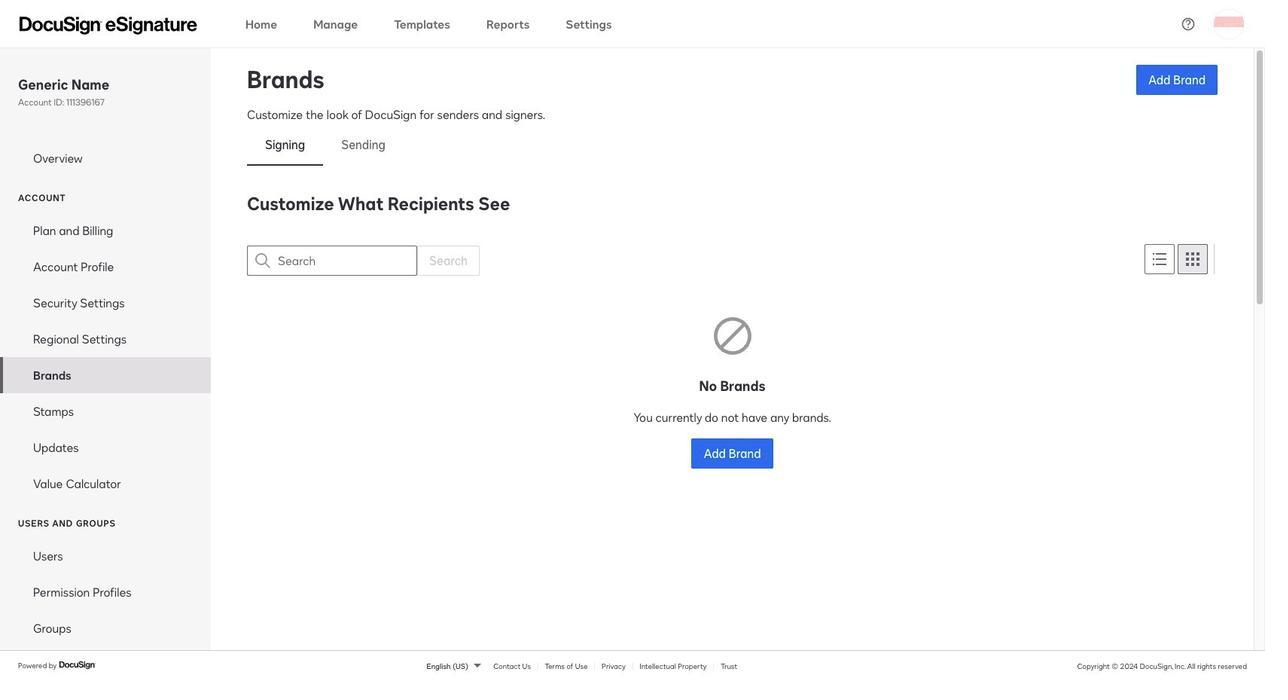 Task type: vqa. For each thing, say whether or not it's contained in the screenshot.
'Users And Groups' ELEMENT
yes



Task type: describe. For each thing, give the bounding box(es) containing it.
docusign image
[[59, 659, 97, 671]]

account element
[[0, 213, 211, 502]]



Task type: locate. For each thing, give the bounding box(es) containing it.
your uploaded profile image image
[[1214, 9, 1245, 39]]

docusign admin image
[[20, 16, 197, 34]]

Search text field
[[278, 246, 417, 275]]

tab panel
[[247, 190, 1218, 636]]

users and groups element
[[0, 538, 211, 646]]

tab list
[[247, 124, 1218, 166]]



